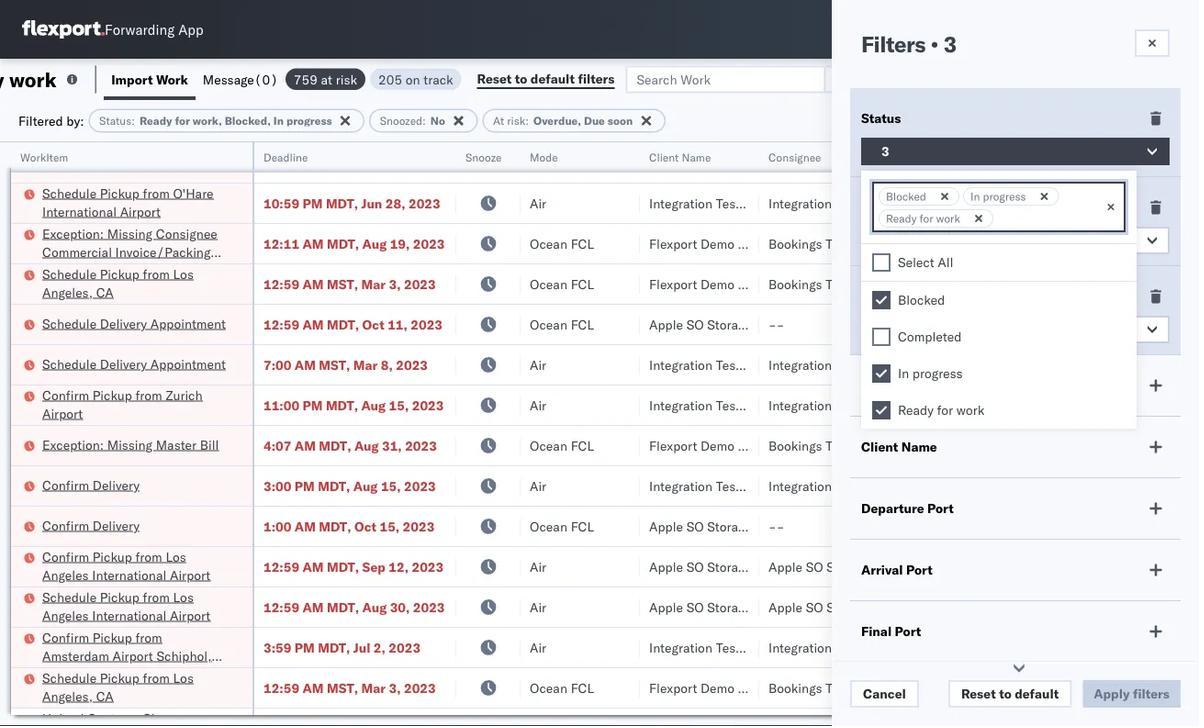 Task type: describe. For each thing, give the bounding box(es) containing it.
message (0)
[[203, 71, 278, 87]]

filtered
[[18, 113, 63, 129]]

account for 11:00 pm mdt, aug 15, 2023
[[863, 397, 912, 413]]

airport inside schedule pickup from los angeles international airport
[[170, 608, 211, 624]]

port inside button
[[1153, 150, 1174, 164]]

1 vertical spatial in
[[971, 190, 980, 203]]

due
[[584, 114, 605, 128]]

not for 1:00 am mdt, oct 15, 2023
[[785, 518, 811, 535]]

overdue,
[[534, 114, 581, 128]]

yantian
[[1099, 155, 1143, 171]]

arrival port
[[862, 562, 933, 578]]

status for status
[[862, 110, 901, 126]]

soon
[[608, 114, 633, 128]]

2023 right 31,
[[405, 438, 437, 454]]

7:00 am mst, mar 8, 2023
[[264, 357, 428, 373]]

pickup for schedule pickup from los angeles international airport button
[[100, 589, 140, 605]]

6 flex- from the top
[[982, 438, 1021, 454]]

app
[[178, 21, 204, 38]]

5 ocean fcl from the top
[[530, 518, 594, 535]]

1 confirm delivery button from the top
[[42, 476, 140, 496]]

consignee inside button
[[769, 150, 822, 164]]

integration test account - karl lagerfeld for 3:59 pm mdt, jul 2, 2023
[[769, 640, 1008, 656]]

5 fcl from the top
[[571, 518, 594, 535]]

15, for 11:00 pm mdt, aug 15, 2023
[[389, 397, 409, 413]]

1 vertical spatial departure
[[862, 501, 925, 517]]

port right arrival at the right of the page
[[907, 562, 933, 578]]

departure inside button
[[1099, 150, 1150, 164]]

1 horizontal spatial in
[[898, 366, 910, 382]]

test for schedule pickup from o'hare international airport button
[[835, 195, 860, 211]]

upload proof of delivery
[[42, 154, 184, 170]]

12:59 for schedule pickup from los angeles international airport link
[[264, 599, 299, 615]]

cancel button
[[851, 681, 919, 708]]

delivery inside button
[[137, 154, 184, 170]]

3 resize handle column header from the left
[[499, 142, 521, 727]]

forwarding
[[105, 21, 175, 38]]

confirm pickup from amsterdam airport schiphol, haarlemmermeer, netherlands link
[[42, 629, 229, 682]]

air for 11:00 pm mdt, aug 15, 2023
[[530, 397, 547, 413]]

1 vertical spatial blocked
[[898, 292, 945, 308]]

cascade for cascade trading ltd.
[[769, 155, 819, 171]]

2,
[[374, 640, 386, 656]]

schedule pickup from o'hare international airport button
[[42, 184, 229, 223]]

ocean for "exception: missing consignee commercial invoice/packing list" button
[[530, 236, 568, 252]]

confirm pickup from amsterdam airport schiphol, haarlemmermeer, netherlands
[[42, 630, 222, 682]]

schedule pickup from los angeles international airport
[[42, 589, 211, 624]]

storage for 1:00 am mdt, oct 15, 2023
[[707, 518, 752, 535]]

mdt, for 3:59 pm mdt, jul 2, 2023
[[318, 640, 350, 656]]

bookings test consignee for second schedule pickup from los angeles, ca button from the top
[[769, 680, 915, 696]]

mdt, for 12:59 am mdt, aug 30, 2023
[[327, 599, 359, 615]]

ocean fcl for first schedule pickup from los angeles, ca button
[[530, 276, 594, 292]]

integration test account - swarovski
[[769, 195, 985, 211]]

no inside "button"
[[882, 321, 899, 338]]

1 vertical spatial work
[[957, 402, 985, 418]]

0 horizontal spatial departure port
[[862, 501, 954, 517]]

2023 for upload proof of delivery link
[[395, 155, 427, 171]]

3 bookings from the top
[[769, 438, 823, 454]]

air for 3:59 pm mdt, jul 2, 2023
[[530, 640, 547, 656]]

schedule for schedule delivery appointment button associated with 7:00 am mst, mar 8, 2023
[[42, 356, 97, 372]]

confirm for amsterdam
[[42, 630, 89, 646]]

test for 1st "confirm delivery" button
[[835, 478, 860, 494]]

at risk : overdue, due soon
[[493, 114, 633, 128]]

1 vertical spatial ready
[[886, 212, 917, 225]]

1911466 for "exception: missing consignee commercial invoice/packing list" button
[[1021, 236, 1077, 252]]

3 flexport demo consignee from the top
[[649, 438, 800, 454]]

risk for at risk
[[879, 199, 902, 215]]

am right the 1:00
[[295, 518, 316, 535]]

hong kong for 1:00 am mdt, oct 15, 2023
[[1099, 518, 1164, 535]]

status : ready for work, blocked, in progress
[[99, 114, 332, 128]]

air for 12:59 am mdt, sep 12, 2023
[[530, 559, 547, 575]]

12:59 for second schedule pickup from los angeles, ca button from the top's schedule pickup from los angeles, ca link
[[264, 680, 299, 696]]

3:59 pm mdt, jul 2, 2023
[[264, 640, 421, 656]]

10:59
[[264, 195, 299, 211]]

fcl for first schedule pickup from los angeles, ca button
[[571, 276, 594, 292]]

4:59 pm mdt, sep 3, 2023
[[264, 155, 427, 171]]

1 horizontal spatial name
[[902, 439, 938, 455]]

1 horizontal spatial client
[[862, 439, 899, 455]]

hong for 12:59 am mdt, oct 11, 2023
[[1099, 316, 1131, 332]]

pudong for 7:00 am mst, mar 8, 2023
[[1157, 357, 1200, 373]]

integration for 3:59 pm mdt, jul 2, 2023
[[769, 640, 832, 656]]

confirm delivery link for 1st "confirm delivery" button
[[42, 476, 140, 495]]

cascade trading ltd.
[[769, 155, 892, 171]]

31,
[[382, 438, 402, 454]]

apple for 1:00 am mdt, oct 15, 2023
[[649, 518, 683, 535]]

los for first schedule pickup from los angeles, ca button
[[173, 266, 194, 282]]

4 fcl from the top
[[571, 438, 594, 454]]

0 vertical spatial in progress
[[971, 190, 1026, 203]]

2 button
[[862, 227, 1170, 254]]

upload
[[42, 154, 84, 170]]

international inside schedule pickup from o'hare international airport
[[42, 203, 117, 220]]

jul
[[353, 640, 371, 656]]

bookings for first schedule pickup from los angeles, ca button
[[769, 276, 823, 292]]

4:07 am mdt, aug 31, 2023
[[264, 438, 437, 454]]

10:59 pm mdt, jun 28, 2023
[[264, 195, 441, 211]]

default for reset to default
[[1015, 686, 1059, 702]]

mdt, for 1:00 am mdt, oct 15, 2023
[[319, 518, 351, 535]]

flex-2377570
[[982, 478, 1077, 494]]

import work
[[111, 71, 188, 87]]

3, for first schedule pickup from los angeles, ca button
[[389, 276, 401, 292]]

angeles, for first schedule pickup from los angeles, ca button
[[42, 284, 93, 300]]

netherlands
[[150, 666, 222, 682]]

reset to default button
[[949, 681, 1072, 708]]

missing for master
[[107, 437, 153, 453]]

international for schedule
[[92, 608, 167, 624]]

2023 for schedule pickup from o'hare international airport link
[[409, 195, 441, 211]]

reset to default
[[962, 686, 1059, 702]]

jun
[[361, 195, 382, 211]]

lcl
[[571, 155, 594, 171]]

: for status
[[132, 114, 135, 128]]

am right "4:07"
[[295, 438, 316, 454]]

schedule pickup from los angeles international airport button
[[42, 588, 229, 627]]

ltd.
[[869, 155, 892, 171]]

12:59 am mdt, sep 12, 2023
[[264, 559, 444, 575]]

3 bookings test consignee from the top
[[769, 438, 915, 454]]

1:00
[[264, 518, 292, 535]]

ready for work inside list box
[[898, 402, 985, 418]]

resize handle column header for consignee
[[921, 142, 943, 727]]

delivery for 3:00
[[93, 477, 140, 493]]

(0)
[[254, 71, 278, 87]]

-- for 12:59 am mdt, oct 11, 2023
[[769, 316, 785, 332]]

6 ocean from the top
[[530, 518, 568, 535]]

11:00 pm mdt, aug 15, 2023
[[264, 397, 444, 413]]

trading for cascade trading ltd.
[[823, 155, 866, 171]]

schedule pickup from o'hare international airport
[[42, 185, 214, 220]]

8 resize handle column header from the left
[[1167, 142, 1189, 727]]

pm for 11:00
[[303, 397, 323, 413]]

12:59 am mdt, oct 11, 2023
[[264, 316, 443, 332]]

no button
[[862, 316, 1170, 344]]

apple for 12:59 am mdt, sep 12, 2023
[[649, 559, 683, 575]]

flexport for second schedule pickup from los angeles, ca button from the top's schedule pickup from los angeles, ca link
[[649, 680, 697, 696]]

3 button
[[862, 138, 1170, 165]]

12:59 am mdt, aug 30, 2023
[[264, 599, 445, 615]]

los for confirm pickup from los angeles international airport button
[[166, 549, 186, 565]]

2023 up 12,
[[403, 518, 435, 535]]

759
[[294, 71, 318, 87]]

international for confirm
[[92, 567, 167, 583]]

master
[[156, 437, 197, 453]]

not for 12:59 am mdt, aug 30, 2023
[[785, 599, 811, 615]]

3 flexport from the top
[[649, 438, 697, 454]]

final port
[[862, 624, 922, 640]]

exception: for exception: missing consignee commercial invoice/packing list
[[42, 225, 104, 242]]

3 demo from the top
[[701, 438, 735, 454]]

completed
[[898, 329, 962, 345]]

flex
[[952, 150, 973, 164]]

batch act
[[1141, 71, 1200, 87]]

test for schedule delivery appointment button associated with 7:00 am mst, mar 8, 2023
[[835, 357, 860, 373]]

4 ocean fcl from the top
[[530, 438, 594, 454]]

1 vertical spatial progress
[[983, 190, 1026, 203]]

os button
[[1135, 8, 1178, 51]]

swarovski
[[926, 195, 985, 211]]

confirm pickup from los angeles international airport
[[42, 549, 211, 583]]

mdt, for 11:00 pm mdt, aug 15, 2023
[[326, 397, 358, 413]]

act
[[1180, 71, 1200, 87]]

schedule delivery appointment link for 7:00
[[42, 355, 226, 373]]

(do for 12:59 am mdt, oct 11, 2023
[[755, 316, 782, 332]]

shanghai, china
[[1099, 438, 1196, 454]]

2 confirm from the top
[[42, 477, 89, 493]]

flex- for schedule pickup from o'hare international airport link
[[982, 195, 1021, 211]]

snoozed for snoozed
[[862, 288, 913, 304]]

flex-2124373
[[982, 155, 1077, 171]]

0 vertical spatial 3
[[944, 30, 957, 58]]

list
[[42, 262, 64, 278]]

account for 10:59 pm mdt, jun 28, 2023
[[863, 195, 912, 211]]

1911466 for first schedule pickup from los angeles, ca button
[[1021, 276, 1077, 292]]

o'hare
[[173, 185, 214, 201]]

759 at risk
[[294, 71, 357, 87]]

snooze
[[466, 150, 502, 164]]

of
[[122, 154, 133, 170]]

2377570
[[1021, 478, 1077, 494]]

sep for 3,
[[353, 155, 377, 171]]

exception: for exception: missing master bill
[[42, 437, 104, 453]]

12:11 am mdt, aug 19, 2023
[[264, 236, 445, 252]]

0 vertical spatial work
[[937, 212, 961, 225]]

filtered by:
[[18, 113, 84, 129]]

forwarding app link
[[22, 20, 204, 39]]

3 confirm from the top
[[42, 518, 89, 534]]

status for status : ready for work, blocked, in progress
[[99, 114, 132, 128]]

batch act button
[[1112, 66, 1200, 93]]

proof
[[87, 154, 119, 170]]

filters • 3
[[862, 30, 957, 58]]

1 vertical spatial in progress
[[898, 366, 963, 382]]

cancel
[[863, 686, 906, 702]]

-- for 1:00 am mdt, oct 15, 2023
[[769, 518, 785, 535]]

pm for 4:59
[[295, 155, 315, 171]]

1 horizontal spatial client name
[[862, 439, 938, 455]]

flex- for upload proof of delivery link
[[982, 155, 1021, 171]]

shanghai pudong for 7:00 am mst, mar 8, 2023
[[1099, 357, 1200, 373]]

delivery for 7:00
[[100, 356, 147, 372]]

12:59 for confirm pickup from los angeles international airport 'link'
[[264, 559, 299, 575]]

shanghai,
[[1099, 438, 1158, 454]]

1911466 for second schedule pickup from los angeles, ca button from the top
[[1021, 680, 1077, 696]]

flex-1911466 for second schedule pickup from los angeles, ca button from the top
[[982, 680, 1077, 696]]

4:07
[[264, 438, 292, 454]]

flex- for schedule pickup from los angeles international airport link
[[982, 599, 1021, 615]]

12,
[[389, 559, 409, 575]]

consignee inside 'exception: missing consignee commercial invoice/packing list'
[[156, 225, 218, 242]]

delivery up confirm pickup from los angeles international airport
[[93, 518, 140, 534]]

0 vertical spatial ready
[[140, 114, 172, 128]]

0 vertical spatial progress
[[286, 114, 332, 128]]

by:
[[66, 113, 84, 129]]

1:00 am mdt, oct 15, 2023
[[264, 518, 435, 535]]

id
[[976, 150, 987, 164]]

storage for 12:59 am mdt, oct 11, 2023
[[707, 316, 752, 332]]

schedule pickup from los angeles, ca for first schedule pickup from los angeles, ca button
[[42, 266, 194, 300]]

2 schedule pickup from los angeles, ca button from the top
[[42, 669, 229, 708]]

Search Shipments (/) text field
[[848, 16, 1025, 43]]

flex- for schedule pickup from los angeles, ca link related to first schedule pickup from los angeles, ca button
[[982, 276, 1021, 292]]

default for reset to default filters
[[531, 71, 575, 87]]

mar for first schedule pickup from los angeles, ca button
[[361, 276, 386, 292]]

work,
[[193, 114, 222, 128]]

airport inside confirm pickup from zurich airport
[[42, 406, 83, 422]]

2 vertical spatial ready
[[898, 402, 934, 418]]

confirm pickup from los angeles international airport button
[[42, 548, 229, 586]]

30,
[[390, 599, 410, 615]]

schedule for schedule delivery appointment button for 12:59 am mdt, oct 11, 2023
[[42, 316, 97, 332]]

mdt, for 12:11 am mdt, aug 19, 2023
[[327, 236, 359, 252]]

2 vertical spatial for
[[937, 402, 954, 418]]



Task type: locate. For each thing, give the bounding box(es) containing it.
2 12:59 from the top
[[264, 316, 299, 332]]

0 vertical spatial departure
[[1099, 150, 1150, 164]]

consignee button
[[760, 146, 925, 164]]

1 resize handle column header from the left
[[231, 142, 253, 727]]

aug left 30,
[[362, 599, 387, 615]]

am up the 3:59 pm mdt, jul 2, 2023
[[303, 599, 324, 615]]

2 vertical spatial 3,
[[389, 680, 401, 696]]

None text field
[[997, 210, 1016, 226]]

confirm delivery link up confirm pickup from los angeles international airport
[[42, 517, 140, 535]]

airport up schiphol,
[[170, 608, 211, 624]]

2023 right 28,
[[409, 195, 441, 211]]

1 vertical spatial --
[[769, 518, 785, 535]]

1 vertical spatial schedule delivery appointment button
[[42, 355, 226, 375]]

mdt, for 4:07 am mdt, aug 31, 2023
[[319, 438, 351, 454]]

confirm inside confirm pickup from zurich airport
[[42, 387, 89, 403]]

5 confirm from the top
[[42, 630, 89, 646]]

1 vertical spatial mode
[[862, 378, 896, 394]]

2 integration test account - karl lagerfeld from the top
[[769, 640, 1008, 656]]

0 vertical spatial integration test account - karl lagerfeld
[[769, 357, 1008, 373]]

not
[[785, 316, 811, 332], [785, 518, 811, 535], [785, 559, 811, 575], [905, 559, 930, 575], [785, 599, 811, 615], [905, 599, 930, 615]]

0 vertical spatial client name
[[649, 150, 711, 164]]

schedule pickup from los angeles, ca for second schedule pickup from los angeles, ca button from the top
[[42, 670, 194, 704]]

cascade for cascade trading
[[649, 155, 700, 171]]

airport
[[120, 203, 161, 220], [42, 406, 83, 422], [170, 567, 211, 583], [170, 608, 211, 624], [112, 648, 153, 664]]

28,
[[386, 195, 406, 211]]

0 vertical spatial mode
[[530, 150, 558, 164]]

flexport demo consignee for "exception: missing consignee commercial invoice/packing list" button
[[649, 236, 800, 252]]

apple
[[649, 316, 683, 332], [649, 518, 683, 535], [649, 559, 683, 575], [769, 559, 803, 575], [649, 599, 683, 615], [769, 599, 803, 615]]

19,
[[390, 236, 410, 252]]

0 horizontal spatial for
[[175, 114, 190, 128]]

1 vertical spatial integration test account - karl lagerfeld
[[769, 640, 1008, 656]]

0 vertical spatial snoozed
[[380, 114, 423, 128]]

from inside confirm pickup from los angeles international airport
[[135, 549, 162, 565]]

11:00
[[264, 397, 299, 413]]

angeles up schedule pickup from los angeles international airport
[[42, 567, 89, 583]]

flexport for schedule pickup from los angeles, ca link related to first schedule pickup from los angeles, ca button
[[649, 276, 697, 292]]

client name inside 'button'
[[649, 150, 711, 164]]

0 vertical spatial missing
[[107, 225, 153, 242]]

1 vertical spatial schedule pickup from los angeles, ca button
[[42, 669, 229, 708]]

0 vertical spatial confirm delivery button
[[42, 476, 140, 496]]

2 ocean from the top
[[530, 236, 568, 252]]

from inside schedule pickup from los angeles international airport
[[143, 589, 170, 605]]

work up 'flex-1919146'
[[957, 402, 985, 418]]

0 vertical spatial confirm delivery link
[[42, 476, 140, 495]]

1 horizontal spatial mode
[[862, 378, 896, 394]]

missing inside 'link'
[[107, 437, 153, 453]]

: for snoozed
[[423, 114, 426, 128]]

schedule for schedule pickup from los angeles international airport button
[[42, 589, 97, 605]]

0 horizontal spatial in
[[274, 114, 284, 128]]

5 resize handle column header from the left
[[738, 142, 760, 727]]

pm for 10:59
[[303, 195, 323, 211]]

3 : from the left
[[526, 114, 529, 128]]

departure up arrival port
[[862, 501, 925, 517]]

1 ocean fcl from the top
[[530, 236, 594, 252]]

0 vertical spatial client
[[649, 150, 679, 164]]

-
[[915, 195, 923, 211], [769, 316, 777, 332], [777, 316, 785, 332], [915, 357, 923, 373], [796, 397, 804, 413], [915, 397, 923, 413], [796, 478, 804, 494], [915, 478, 923, 494], [769, 518, 777, 535], [777, 518, 785, 535], [915, 640, 923, 656]]

schedule delivery appointment button up confirm pickup from zurich airport link
[[42, 355, 226, 375]]

for down 'completed'
[[937, 402, 954, 418]]

1911466
[[1021, 236, 1077, 252], [1021, 276, 1077, 292], [1021, 680, 1077, 696]]

8,
[[381, 357, 393, 373]]

international inside schedule pickup from los angeles international airport
[[92, 608, 167, 624]]

3 right •
[[944, 30, 957, 58]]

3 pudong from the top
[[1157, 599, 1200, 615]]

1 horizontal spatial reset
[[962, 686, 996, 702]]

mode inside button
[[530, 150, 558, 164]]

ready down import work button on the left top of page
[[140, 114, 172, 128]]

12:59 for schedule pickup from los angeles, ca link related to first schedule pickup from los angeles, ca button
[[264, 276, 299, 292]]

lagerfeld for 7:00 am mst, mar 8, 2023
[[953, 357, 1008, 373]]

0 vertical spatial name
[[682, 150, 711, 164]]

mar down the 12:11 am mdt, aug 19, 2023
[[361, 276, 386, 292]]

2023 for confirm pickup from zurich airport link
[[412, 397, 444, 413]]

0 vertical spatial mar
[[361, 276, 386, 292]]

confirm delivery
[[42, 477, 140, 493], [42, 518, 140, 534]]

0 vertical spatial schedule pickup from los angeles, ca
[[42, 266, 194, 300]]

use) for 12:59 am mdt, oct 11, 2023
[[814, 316, 847, 332]]

shanghai
[[1099, 357, 1154, 373], [1099, 559, 1154, 575], [1099, 599, 1154, 615]]

7 air from the top
[[530, 640, 547, 656]]

at for at risk
[[862, 199, 876, 215]]

name inside 'button'
[[682, 150, 711, 164]]

12:59 for schedule delivery appointment link related to 12:59
[[264, 316, 299, 332]]

departure port button
[[1090, 146, 1200, 164]]

0 horizontal spatial client
[[649, 150, 679, 164]]

1 horizontal spatial snoozed
[[862, 288, 913, 304]]

0 vertical spatial oct
[[362, 316, 385, 332]]

confirm pickup from los angeles international airport link
[[42, 548, 229, 585]]

karl down 'completed'
[[926, 357, 950, 373]]

flex-1911466 down flex-2221222
[[982, 236, 1077, 252]]

0 vertical spatial default
[[531, 71, 575, 87]]

use) for 1:00 am mdt, oct 15, 2023
[[814, 518, 847, 535]]

international up the commercial
[[42, 203, 117, 220]]

6 fcl from the top
[[571, 680, 594, 696]]

5 flex- from the top
[[982, 397, 1021, 413]]

apple so storage (do not use) for 1:00 am mdt, oct 15, 2023
[[649, 518, 847, 535]]

3:00 pm mdt, aug 15, 2023
[[264, 478, 436, 494]]

resize handle column header for deadline
[[434, 142, 456, 727]]

delivery for 12:59
[[100, 316, 147, 332]]

pm right 11:00
[[303, 397, 323, 413]]

1 vertical spatial ningbo
[[1099, 276, 1141, 292]]

schedule pickup from los angeles, ca down amsterdam
[[42, 670, 194, 704]]

1 vertical spatial international
[[92, 567, 167, 583]]

0 vertical spatial 15,
[[389, 397, 409, 413]]

schedule inside schedule pickup from los angeles international airport
[[42, 589, 97, 605]]

3 12:59 from the top
[[264, 559, 299, 575]]

2 vertical spatial in
[[898, 366, 910, 382]]

use) for 12:59 am mdt, aug 30, 2023
[[814, 599, 847, 615]]

1 vertical spatial missing
[[107, 437, 153, 453]]

1 vertical spatial departure port
[[862, 501, 954, 517]]

0 horizontal spatial snoozed
[[380, 114, 423, 128]]

from left zurich
[[135, 387, 162, 403]]

1 horizontal spatial 3
[[944, 30, 957, 58]]

at risk
[[862, 199, 902, 215]]

exception: missing consignee commercial invoice/packing list link
[[42, 225, 229, 278]]

9 flex- from the top
[[982, 680, 1021, 696]]

2 flex- from the top
[[982, 195, 1021, 211]]

confirm pickup from zurich airport button
[[42, 386, 229, 425]]

all
[[938, 254, 954, 271]]

pickup for confirm pickup from los angeles international airport button
[[93, 549, 132, 565]]

0 vertical spatial 1911466
[[1021, 236, 1077, 252]]

progress down flex id button at right top
[[983, 190, 1026, 203]]

at for at risk : overdue, due soon
[[493, 114, 504, 128]]

pickup down confirm pickup from los angeles international airport
[[100, 589, 140, 605]]

international up confirm pickup from amsterdam airport schiphol, haarlemmermeer, netherlands link
[[92, 608, 167, 624]]

1919146
[[1021, 438, 1077, 454]]

2 bookings from the top
[[769, 276, 823, 292]]

pickup inside confirm pickup from zurich airport
[[93, 387, 132, 403]]

los down invoice/packing
[[173, 266, 194, 282]]

mdt, down the 10:59 pm mdt, jun 28, 2023
[[327, 236, 359, 252]]

2023 down 4:07 am mdt, aug 31, 2023
[[404, 478, 436, 494]]

(do for 12:59 am mdt, aug 30, 2023
[[755, 599, 782, 615]]

0 vertical spatial schedule pickup from los angeles, ca button
[[42, 265, 229, 304]]

4 schedule from the top
[[42, 356, 97, 372]]

2 flexport demo consignee from the top
[[649, 276, 800, 292]]

in progress down 'completed'
[[898, 366, 963, 382]]

0 vertical spatial pudong
[[1157, 357, 1200, 373]]

filters
[[578, 71, 615, 87]]

0 horizontal spatial reset
[[477, 71, 512, 87]]

1 schedule from the top
[[42, 185, 97, 201]]

pickup inside confirm pickup from amsterdam airport schiphol, haarlemmermeer, netherlands
[[93, 630, 132, 646]]

trading for cascade trading
[[703, 155, 746, 171]]

0 horizontal spatial cascade
[[649, 155, 700, 171]]

flex-1919146
[[982, 438, 1077, 454]]

blocked down ltd.
[[886, 190, 927, 203]]

7 flex- from the top
[[982, 478, 1021, 494]]

airport inside confirm pickup from amsterdam airport schiphol, haarlemmermeer, netherlands
[[112, 648, 153, 664]]

2 vertical spatial 15,
[[380, 518, 400, 535]]

1 vertical spatial schedule pickup from los angeles, ca
[[42, 670, 194, 704]]

deadline button
[[254, 146, 438, 164]]

to for reset to default
[[999, 686, 1012, 702]]

5 12:59 from the top
[[264, 680, 299, 696]]

air
[[530, 195, 547, 211], [530, 357, 547, 373], [530, 397, 547, 413], [530, 478, 547, 494], [530, 559, 547, 575], [530, 599, 547, 615], [530, 640, 547, 656]]

2 cascade from the left
[[769, 155, 819, 171]]

2 vertical spatial 1911466
[[1021, 680, 1077, 696]]

3 fcl from the top
[[571, 316, 594, 332]]

15, up 31,
[[389, 397, 409, 413]]

default inside reset to default filters button
[[531, 71, 575, 87]]

1 lagerfeld from the top
[[953, 357, 1008, 373]]

3 flex- from the top
[[982, 236, 1021, 252]]

fcl
[[571, 236, 594, 252], [571, 276, 594, 292], [571, 316, 594, 332], [571, 438, 594, 454], [571, 518, 594, 535], [571, 680, 594, 696]]

6 resize handle column header from the left
[[921, 142, 943, 727]]

bookings test consignee for first schedule pickup from los angeles, ca button
[[769, 276, 915, 292]]

port right final
[[895, 624, 922, 640]]

departure port
[[1099, 150, 1174, 164], [862, 501, 954, 517]]

205
[[378, 71, 402, 87]]

for
[[175, 114, 190, 128], [920, 212, 934, 225], [937, 402, 954, 418]]

7 ocean from the top
[[530, 680, 568, 696]]

karl for 3:59 pm mdt, jul 2, 2023
[[926, 640, 950, 656]]

from inside confirm pickup from zurich airport
[[135, 387, 162, 403]]

0 vertical spatial for
[[175, 114, 190, 128]]

1 trading from the left
[[703, 155, 746, 171]]

12:59 am mst, mar 3, 2023 down the 3:59 pm mdt, jul 2, 2023
[[264, 680, 436, 696]]

2 angeles, from the top
[[42, 688, 93, 704]]

am right 7:00
[[295, 357, 316, 373]]

confirm delivery link for second "confirm delivery" button
[[42, 517, 140, 535]]

3 ocean from the top
[[530, 276, 568, 292]]

schedule delivery appointment
[[42, 316, 226, 332], [42, 356, 226, 372]]

apple so storage (do not use) for 12:59 am mdt, sep 12, 2023
[[649, 559, 847, 575]]

2 karl from the top
[[926, 640, 950, 656]]

0 horizontal spatial mode
[[530, 150, 558, 164]]

2 angeles from the top
[[42, 608, 89, 624]]

international up schedule pickup from los angeles international airport
[[92, 567, 167, 583]]

air for 3:00 pm mdt, aug 15, 2023
[[530, 478, 547, 494]]

0 vertical spatial sep
[[353, 155, 377, 171]]

mdt, left jun
[[326, 195, 358, 211]]

2023 up 4:07 am mdt, aug 31, 2023
[[412, 397, 444, 413]]

1 horizontal spatial for
[[920, 212, 934, 225]]

am down the 3:59 pm mdt, jul 2, 2023
[[303, 680, 324, 696]]

bill
[[200, 437, 219, 453]]

snoozed : no
[[380, 114, 445, 128]]

4 air from the top
[[530, 478, 547, 494]]

: left overdue,
[[526, 114, 529, 128]]

angeles for schedule pickup from los angeles international airport
[[42, 608, 89, 624]]

6 air from the top
[[530, 599, 547, 615]]

1 horizontal spatial status
[[862, 110, 901, 126]]

flex-2345290
[[982, 599, 1077, 615]]

los inside confirm pickup from los angeles international airport
[[166, 549, 186, 565]]

confirm up schedule pickup from los angeles international airport
[[42, 549, 89, 565]]

forwarding app
[[105, 21, 204, 38]]

2 exception: from the top
[[42, 437, 104, 453]]

1 integration test account - karl lagerfeld from the top
[[769, 357, 1008, 373]]

reset for reset to default
[[962, 686, 996, 702]]

1 vertical spatial flex-1911466
[[982, 276, 1077, 292]]

1 vertical spatial kong
[[1134, 518, 1164, 535]]

ocean fcl for second schedule pickup from los angeles, ca button from the top
[[530, 680, 594, 696]]

5 schedule from the top
[[42, 589, 97, 605]]

1 vertical spatial karl
[[926, 640, 950, 656]]

4 resize handle column header from the left
[[618, 142, 640, 727]]

storage for 12:59 am mdt, sep 12, 2023
[[707, 559, 752, 575]]

12:59 down 12:11
[[264, 276, 299, 292]]

1 vertical spatial risk
[[507, 114, 526, 128]]

1 vertical spatial exception:
[[42, 437, 104, 453]]

1 vertical spatial hong kong
[[1099, 518, 1164, 535]]

2 horizontal spatial progress
[[983, 190, 1026, 203]]

aug down 8,
[[361, 397, 386, 413]]

1 bookings test consignee from the top
[[769, 236, 915, 252]]

12:59 am mst, mar 3, 2023 for first schedule pickup from los angeles, ca button
[[264, 276, 436, 292]]

pm
[[295, 155, 315, 171], [303, 195, 323, 211], [303, 397, 323, 413], [295, 478, 315, 494], [295, 640, 315, 656]]

3 shanghai from the top
[[1099, 599, 1154, 615]]

commercial
[[42, 244, 112, 260]]

1 schedule pickup from los angeles, ca from the top
[[42, 266, 194, 300]]

1 angeles, from the top
[[42, 284, 93, 300]]

2124373
[[1021, 155, 1077, 171]]

2 vertical spatial flex-1911466
[[982, 680, 1077, 696]]

1 horizontal spatial no
[[882, 321, 899, 338]]

trading left ltd.
[[823, 155, 866, 171]]

mdt, for 10:59 pm mdt, jun 28, 2023
[[326, 195, 358, 211]]

file exception button
[[902, 66, 1028, 93], [902, 66, 1028, 93]]

schedule inside schedule pickup from o'hare international airport
[[42, 185, 97, 201]]

lagerfeld for 3:59 pm mdt, jul 2, 2023
[[953, 640, 1008, 656]]

0 vertical spatial karl
[[926, 357, 950, 373]]

2 12:59 am mst, mar 3, 2023 from the top
[[264, 680, 436, 696]]

angeles inside schedule pickup from los angeles international airport
[[42, 608, 89, 624]]

cascade
[[649, 155, 700, 171], [769, 155, 819, 171]]

invoice/packing
[[115, 244, 211, 260]]

for left work,
[[175, 114, 190, 128]]

0 horizontal spatial progress
[[286, 114, 332, 128]]

angeles for confirm pickup from los angeles international airport
[[42, 567, 89, 583]]

progress
[[286, 114, 332, 128], [983, 190, 1026, 203], [913, 366, 963, 382]]

risk up 2 at the right of the page
[[879, 199, 902, 215]]

4 flexport demo consignee from the top
[[649, 680, 800, 696]]

2 shanghai from the top
[[1099, 559, 1154, 575]]

from for schedule pickup from los angeles international airport button
[[143, 589, 170, 605]]

mst, down the 3:59 pm mdt, jul 2, 2023
[[327, 680, 358, 696]]

select all
[[898, 254, 954, 271]]

3 flex-1911466 from the top
[[982, 680, 1077, 696]]

hong kong
[[1099, 316, 1164, 332], [1099, 518, 1164, 535]]

4 bookings test consignee from the top
[[769, 680, 915, 696]]

2023 for schedule delivery appointment link related to 12:59
[[411, 316, 443, 332]]

am right 12:11
[[303, 236, 324, 252]]

mdt, for 12:59 am mdt, oct 11, 2023
[[327, 316, 359, 332]]

1 schedule delivery appointment from the top
[[42, 316, 226, 332]]

from for second schedule pickup from los angeles, ca button from the top
[[143, 670, 170, 686]]

aug for 12:59 am mdt, aug 30, 2023
[[362, 599, 387, 615]]

0 vertical spatial --
[[769, 316, 785, 332]]

air for 12:59 am mdt, aug 30, 2023
[[530, 599, 547, 615]]

in progress down flex id button at right top
[[971, 190, 1026, 203]]

1 hong from the top
[[1099, 316, 1131, 332]]

0 vertical spatial confirm delivery
[[42, 477, 140, 493]]

oct for 15,
[[354, 518, 377, 535]]

mdt, up 7:00 am mst, mar 8, 2023
[[327, 316, 359, 332]]

from for "confirm pickup from amsterdam airport schiphol, haarlemmermeer, netherlands" button
[[135, 630, 162, 646]]

2 fcl from the top
[[571, 276, 594, 292]]

angeles, down list
[[42, 284, 93, 300]]

1 schedule pickup from los angeles, ca button from the top
[[42, 265, 229, 304]]

1 schedule pickup from los angeles, ca link from the top
[[42, 265, 229, 302]]

file
[[930, 71, 952, 87]]

amsterdam
[[42, 648, 109, 664]]

1 ca from the top
[[96, 284, 114, 300]]

airport inside schedule pickup from o'hare international airport
[[120, 203, 161, 220]]

2 ca from the top
[[96, 688, 114, 704]]

schedule delivery appointment for 12:59 am mdt, oct 11, 2023
[[42, 316, 226, 332]]

exception: inside 'link'
[[42, 437, 104, 453]]

client inside 'button'
[[649, 150, 679, 164]]

ocean fcl for "exception: missing consignee commercial invoice/packing list" button
[[530, 236, 594, 252]]

3 inside 3 button
[[882, 143, 890, 159]]

pickup inside schedule pickup from o'hare international airport
[[100, 185, 140, 201]]

exception: missing consignee commercial invoice/packing list button
[[42, 225, 229, 278]]

0 vertical spatial shanghai pudong
[[1099, 357, 1200, 373]]

1 vertical spatial ca
[[96, 688, 114, 704]]

1911466 down 2 button
[[1021, 276, 1077, 292]]

flex-1911466 for first schedule pickup from los angeles, ca button
[[982, 276, 1077, 292]]

0 vertical spatial blocked
[[886, 190, 927, 203]]

from left o'hare
[[143, 185, 170, 201]]

0 vertical spatial no
[[431, 114, 445, 128]]

so for 12:59 am mdt, sep 12, 2023
[[687, 559, 704, 575]]

los up schedule pickup from los angeles international airport link
[[166, 549, 186, 565]]

12:11
[[264, 236, 299, 252]]

snoozed for snoozed : no
[[380, 114, 423, 128]]

ca
[[96, 284, 114, 300], [96, 688, 114, 704]]

schedule delivery appointment button for 12:59 am mdt, oct 11, 2023
[[42, 315, 226, 335]]

risk
[[336, 71, 357, 87], [507, 114, 526, 128], [879, 199, 902, 215]]

resize handle column header
[[231, 142, 253, 727], [434, 142, 456, 727], [499, 142, 521, 727], [618, 142, 640, 727], [738, 142, 760, 727], [921, 142, 943, 727], [1068, 142, 1090, 727], [1167, 142, 1189, 727]]

1 exception: from the top
[[42, 225, 104, 242]]

0 horizontal spatial to
[[515, 71, 528, 87]]

2 schedule delivery appointment link from the top
[[42, 355, 226, 373]]

aug
[[362, 236, 387, 252], [361, 397, 386, 413], [354, 438, 379, 454], [353, 478, 378, 494], [362, 599, 387, 615]]

2 vertical spatial ningbo
[[1099, 680, 1141, 696]]

2 schedule from the top
[[42, 266, 97, 282]]

1 12:59 from the top
[[264, 276, 299, 292]]

confirm inside confirm pickup from los angeles international airport
[[42, 549, 89, 565]]

2 schedule delivery appointment button from the top
[[42, 355, 226, 375]]

1 vertical spatial client
[[862, 439, 899, 455]]

aug for 11:00 pm mdt, aug 15, 2023
[[361, 397, 386, 413]]

sep for 12,
[[362, 559, 386, 575]]

air for 10:59 pm mdt, jun 28, 2023
[[530, 195, 547, 211]]

missing inside 'exception: missing consignee commercial invoice/packing list'
[[107, 225, 153, 242]]

2023 right '11,'
[[411, 316, 443, 332]]

1 flex-1911466 from the top
[[982, 236, 1077, 252]]

2023 for schedule pickup from los angeles, ca link related to first schedule pickup from los angeles, ca button
[[404, 276, 436, 292]]

1 shanghai pudong from the top
[[1099, 357, 1200, 373]]

0 vertical spatial schedule delivery appointment link
[[42, 315, 226, 333]]

2 schedule pickup from los angeles, ca link from the top
[[42, 669, 229, 706]]

2 appointment from the top
[[150, 356, 226, 372]]

no down track
[[431, 114, 445, 128]]

upload proof of delivery link
[[42, 153, 184, 171]]

2 horizontal spatial :
[[526, 114, 529, 128]]

no
[[431, 114, 445, 128], [882, 321, 899, 338]]

12:59 down 3:59
[[264, 680, 299, 696]]

missing for consignee
[[107, 225, 153, 242]]

exception: up the commercial
[[42, 225, 104, 242]]

1 -- from the top
[[769, 316, 785, 332]]

kong for 1:00 am mdt, oct 15, 2023
[[1134, 518, 1164, 535]]

0 vertical spatial risk
[[336, 71, 357, 87]]

Search Work text field
[[626, 66, 826, 93]]

air for 7:00 am mst, mar 8, 2023
[[530, 357, 547, 373]]

3 schedule from the top
[[42, 316, 97, 332]]

2023 right 30,
[[413, 599, 445, 615]]

work down swarovski
[[937, 212, 961, 225]]

delivery down the exception: missing master bill button
[[93, 477, 140, 493]]

0 vertical spatial schedule pickup from los angeles, ca link
[[42, 265, 229, 302]]

sep up jun
[[353, 155, 377, 171]]

1 missing from the top
[[107, 225, 153, 242]]

los inside schedule pickup from los angeles international airport
[[173, 589, 194, 605]]

4 ocean from the top
[[530, 316, 568, 332]]

2 1911466 from the top
[[1021, 276, 1077, 292]]

pickup for "confirm pickup from amsterdam airport schiphol, haarlemmermeer, netherlands" button
[[93, 630, 132, 646]]

3, up 28,
[[380, 155, 392, 171]]

blocked
[[886, 190, 927, 203], [898, 292, 945, 308]]

1 vertical spatial angeles,
[[42, 688, 93, 704]]

3 ningbo from the top
[[1099, 680, 1141, 696]]

flex-2221222 button
[[952, 191, 1081, 216], [952, 191, 1081, 216]]

zurich
[[166, 387, 203, 403]]

2023 for 7:00 schedule delivery appointment link
[[396, 357, 428, 373]]

default inside 'reset to default' button
[[1015, 686, 1059, 702]]

5 ocean from the top
[[530, 438, 568, 454]]

1 appointment from the top
[[150, 316, 226, 332]]

0 horizontal spatial client name
[[649, 150, 711, 164]]

missing down confirm pickup from zurich airport button
[[107, 437, 153, 453]]

1 horizontal spatial progress
[[913, 366, 963, 382]]

los
[[173, 266, 194, 282], [166, 549, 186, 565], [173, 589, 194, 605], [173, 670, 194, 686]]

ocean lcl
[[530, 155, 594, 171]]

0 vertical spatial hong
[[1099, 316, 1131, 332]]

fcl for "exception: missing consignee commercial invoice/packing list" button
[[571, 236, 594, 252]]

confirm pickup from zurich airport link
[[42, 386, 229, 423]]

:
[[132, 114, 135, 128], [423, 114, 426, 128], [526, 114, 529, 128]]

pm right 4:59
[[295, 155, 315, 171]]

mdt, down 7:00 am mst, mar 8, 2023
[[326, 397, 358, 413]]

on
[[406, 71, 420, 87]]

work
[[156, 71, 188, 87]]

default up overdue,
[[531, 71, 575, 87]]

flex-1911466
[[982, 236, 1077, 252], [982, 276, 1077, 292], [982, 680, 1077, 696]]

2 -- from the top
[[769, 518, 785, 535]]

integration test account - karl lagerfeld for 7:00 am mst, mar 8, 2023
[[769, 357, 1008, 373]]

None checkbox
[[873, 401, 891, 420]]

schedule for schedule pickup from o'hare international airport button
[[42, 185, 97, 201]]

pickup for first schedule pickup from los angeles, ca button
[[100, 266, 140, 282]]

exception: missing master bill link
[[42, 436, 219, 454]]

flex-2389713
[[982, 397, 1077, 413]]

aug down 4:07 am mdt, aug 31, 2023
[[353, 478, 378, 494]]

airport inside confirm pickup from los angeles international airport
[[170, 567, 211, 583]]

1 vertical spatial for
[[920, 212, 934, 225]]

for down swarovski
[[920, 212, 934, 225]]

international inside confirm pickup from los angeles international airport
[[92, 567, 167, 583]]

2 horizontal spatial in
[[971, 190, 980, 203]]

bookings for second schedule pickup from los angeles, ca button from the top
[[769, 680, 823, 696]]

0 vertical spatial departure port
[[1099, 150, 1174, 164]]

3 shanghai pudong from the top
[[1099, 599, 1200, 615]]

2023 for schedule pickup from los angeles international airport link
[[413, 599, 445, 615]]

status up ltd.
[[862, 110, 901, 126]]

karl for 7:00 am mst, mar 8, 2023
[[926, 357, 950, 373]]

2023 down snoozed : no
[[395, 155, 427, 171]]

to down flex-2345290
[[999, 686, 1012, 702]]

0 vertical spatial ready for work
[[886, 212, 961, 225]]

pudong for 12:59 am mdt, sep 12, 2023
[[1157, 559, 1200, 575]]

ready
[[140, 114, 172, 128], [886, 212, 917, 225], [898, 402, 934, 418]]

1 confirm delivery link from the top
[[42, 476, 140, 495]]

list box
[[862, 244, 1137, 429]]

12:59 up 7:00
[[264, 316, 299, 332]]

account for 7:00 am mst, mar 8, 2023
[[863, 357, 912, 373]]

1 : from the left
[[132, 114, 135, 128]]

pickup up exception: missing master bill
[[93, 387, 132, 403]]

mar down 2,
[[361, 680, 386, 696]]

exception: inside 'exception: missing consignee commercial invoice/packing list'
[[42, 225, 104, 242]]

3:00
[[264, 478, 292, 494]]

schedule down amsterdam
[[42, 670, 97, 686]]

1 horizontal spatial cascade
[[769, 155, 819, 171]]

from inside confirm pickup from amsterdam airport schiphol, haarlemmermeer, netherlands
[[135, 630, 162, 646]]

ocean fcl
[[530, 236, 594, 252], [530, 276, 594, 292], [530, 316, 594, 332], [530, 438, 594, 454], [530, 518, 594, 535], [530, 680, 594, 696]]

confirm inside confirm pickup from amsterdam airport schiphol, haarlemmermeer, netherlands
[[42, 630, 89, 646]]

flex- for second schedule pickup from los angeles, ca button from the top's schedule pickup from los angeles, ca link
[[982, 680, 1021, 696]]

1 vertical spatial schedule delivery appointment
[[42, 356, 226, 372]]

sep left 12,
[[362, 559, 386, 575]]

departure port inside departure port button
[[1099, 150, 1174, 164]]

confirm delivery for second "confirm delivery" button
[[42, 518, 140, 534]]

0 vertical spatial mst,
[[327, 276, 358, 292]]

from for confirm pickup from zurich airport button
[[135, 387, 162, 403]]

angeles inside confirm pickup from los angeles international airport
[[42, 567, 89, 583]]

0 vertical spatial appointment
[[150, 316, 226, 332]]

status up workitem button
[[99, 114, 132, 128]]

None checkbox
[[873, 254, 891, 272], [873, 291, 891, 310], [873, 328, 891, 346], [873, 365, 891, 383], [873, 254, 891, 272], [873, 291, 891, 310], [873, 328, 891, 346], [873, 365, 891, 383]]

lagerfeld up reset to default
[[953, 640, 1008, 656]]

from down schiphol,
[[143, 670, 170, 686]]

schedule for second schedule pickup from los angeles, ca button from the top
[[42, 670, 97, 686]]

mdt, up 1:00 am mdt, oct 15, 2023
[[318, 478, 350, 494]]

import work button
[[104, 59, 196, 100]]

1 vertical spatial ready for work
[[898, 402, 985, 418]]

1 karl from the top
[[926, 357, 950, 373]]

2389713
[[1021, 397, 1077, 413]]

1 1911466 from the top
[[1021, 236, 1077, 252]]

2 vertical spatial pudong
[[1157, 599, 1200, 615]]

4 confirm from the top
[[42, 549, 89, 565]]

flexport. image
[[22, 20, 105, 39]]

0 horizontal spatial 3
[[882, 143, 890, 159]]

bookings test consignee for "exception: missing consignee commercial invoice/packing list" button
[[769, 236, 915, 252]]

confirm up confirm pickup from los angeles international airport
[[42, 518, 89, 534]]

1 pudong from the top
[[1157, 357, 1200, 373]]

3 ocean fcl from the top
[[530, 316, 594, 332]]

pickup inside schedule pickup from los angeles international airport
[[100, 589, 140, 605]]

0 vertical spatial lagerfeld
[[953, 357, 1008, 373]]

flexport demo consignee
[[649, 236, 800, 252], [649, 276, 800, 292], [649, 438, 800, 454], [649, 680, 800, 696]]

1 hong kong from the top
[[1099, 316, 1164, 332]]

0 vertical spatial exception:
[[42, 225, 104, 242]]

in progress
[[971, 190, 1026, 203], [898, 366, 963, 382]]

schedule delivery appointment button for 7:00 am mst, mar 8, 2023
[[42, 355, 226, 375]]

ca for second schedule pickup from los angeles, ca button from the top's schedule pickup from los angeles, ca link
[[96, 688, 114, 704]]

deadline
[[264, 150, 308, 164]]

flex-2345290 button
[[952, 595, 1081, 620], [952, 595, 1081, 620]]

0 vertical spatial angeles,
[[42, 284, 93, 300]]

15, down 31,
[[381, 478, 401, 494]]

2 vertical spatial progress
[[913, 366, 963, 382]]

pickup for confirm pickup from zurich airport button
[[93, 387, 132, 403]]

2 confirm delivery button from the top
[[42, 517, 140, 537]]

confirm down the exception: missing master bill button
[[42, 477, 89, 493]]

ready for work down swarovski
[[886, 212, 961, 225]]

am for second schedule pickup from los angeles, ca button from the top
[[303, 680, 324, 696]]

angeles,
[[42, 284, 93, 300], [42, 688, 93, 704]]

0 vertical spatial schedule delivery appointment
[[42, 316, 226, 332]]

2 trading from the left
[[823, 155, 866, 171]]

schedule down upload
[[42, 185, 97, 201]]

in down 'completed'
[[898, 366, 910, 382]]

pickup down schedule pickup from los angeles international airport
[[93, 630, 132, 646]]

schedule down list
[[42, 316, 97, 332]]

1 vertical spatial to
[[999, 686, 1012, 702]]

port up arrival port
[[928, 501, 954, 517]]

1 12:59 am mst, mar 3, 2023 from the top
[[264, 276, 436, 292]]

import
[[111, 71, 153, 87]]

schedule delivery appointment for 7:00 am mst, mar 8, 2023
[[42, 356, 226, 372]]

confirm up amsterdam
[[42, 630, 89, 646]]

account for 3:59 pm mdt, jul 2, 2023
[[863, 640, 912, 656]]

pickup down upload proof of delivery button at the left
[[100, 185, 140, 201]]

3, up '11,'
[[389, 276, 401, 292]]

progress down 759
[[286, 114, 332, 128]]

ca down 'exception: missing consignee commercial invoice/packing list'
[[96, 284, 114, 300]]

ocean for second schedule pickup from los angeles, ca button from the top
[[530, 680, 568, 696]]

confirm delivery for 1st "confirm delivery" button
[[42, 477, 140, 493]]

apple so storage (do not use) for 12:59 am mdt, aug 30, 2023
[[649, 599, 847, 615]]

3 1911466 from the top
[[1021, 680, 1077, 696]]

2 air from the top
[[530, 357, 547, 373]]

1 vertical spatial default
[[1015, 686, 1059, 702]]

ready down 'completed'
[[898, 402, 934, 418]]

2 horizontal spatial for
[[937, 402, 954, 418]]

in
[[274, 114, 284, 128], [971, 190, 980, 203], [898, 366, 910, 382]]

list box containing select all
[[862, 244, 1137, 429]]

at down ltd.
[[862, 199, 876, 215]]

pickup inside confirm pickup from los angeles international airport
[[93, 549, 132, 565]]

snoozed down 205
[[380, 114, 423, 128]]

(do
[[755, 316, 782, 332], [755, 518, 782, 535], [755, 559, 782, 575], [875, 559, 901, 575], [755, 599, 782, 615], [875, 599, 901, 615]]

delivery up confirm pickup from zurich airport
[[100, 356, 147, 372]]

1 confirm delivery from the top
[[42, 477, 140, 493]]

0 horizontal spatial risk
[[336, 71, 357, 87]]

2 ningbo from the top
[[1099, 276, 1141, 292]]

pickup for second schedule pickup from los angeles, ca button from the top
[[100, 670, 140, 686]]

mar for schedule delivery appointment button associated with 7:00 am mst, mar 8, 2023
[[354, 357, 378, 373]]

mdt, up the 3:59 pm mdt, jul 2, 2023
[[327, 599, 359, 615]]

2 confirm delivery from the top
[[42, 518, 140, 534]]

0 vertical spatial shanghai
[[1099, 357, 1154, 373]]

1 vertical spatial confirm delivery link
[[42, 517, 140, 535]]

exception: missing master bill
[[42, 437, 219, 453]]

reset to default filters button
[[466, 66, 626, 93]]

am for "exception: missing consignee commercial invoice/packing list" button
[[303, 236, 324, 252]]

from inside schedule pickup from o'hare international airport
[[143, 185, 170, 201]]

7:00
[[264, 357, 292, 373]]

1 angeles from the top
[[42, 567, 89, 583]]

workitem button
[[11, 146, 234, 164]]

exception:
[[42, 225, 104, 242], [42, 437, 104, 453]]



Task type: vqa. For each thing, say whether or not it's contained in the screenshot.


